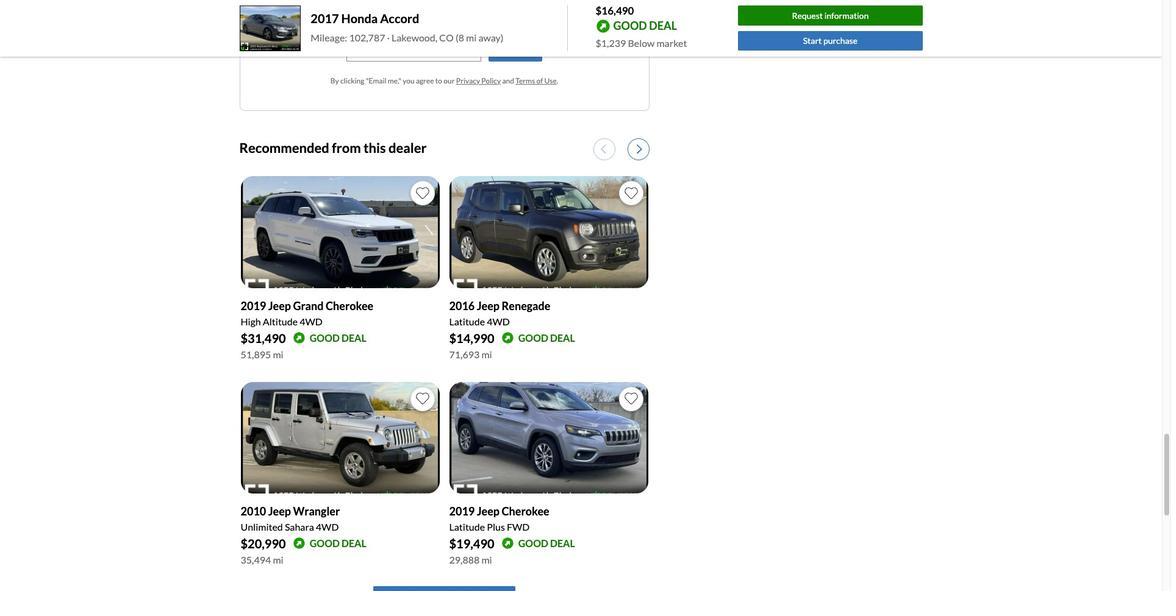 Task type: locate. For each thing, give the bounding box(es) containing it.
mi for $14,990
[[482, 349, 492, 360]]

71,693
[[449, 349, 480, 360]]

mi down $19,490
[[482, 555, 492, 566]]

jeep inside 2019 jeep cherokee latitude plus fwd
[[477, 505, 500, 519]]

accord
[[380, 11, 419, 26]]

me inside 'button'
[[522, 42, 535, 53]]

4wd inside 2010 jeep wrangler unlimited sahara 4wd
[[316, 522, 339, 533]]

good for $31,490
[[310, 332, 340, 344]]

mi down $31,490
[[273, 349, 283, 360]]

our
[[444, 76, 455, 85]]

of left "use" at the top of the page
[[537, 76, 543, 85]]

2019 jeep grand cherokee high altitude 4wd
[[241, 299, 373, 327]]

·
[[387, 32, 390, 44]]

mi for $19,490
[[482, 555, 492, 566]]

good deal
[[310, 332, 367, 344], [518, 332, 575, 344], [310, 538, 367, 550], [518, 538, 575, 550]]

mi down $20,990
[[273, 555, 283, 566]]

2019
[[241, 299, 266, 313], [449, 505, 475, 519]]

scroll right image
[[637, 144, 642, 155]]

1 vertical spatial me
[[522, 42, 535, 53]]

latitude down 2016
[[449, 316, 485, 327]]

listings
[[440, 2, 471, 13]]

good
[[310, 332, 340, 344], [518, 332, 548, 344], [310, 538, 340, 550], [518, 538, 548, 550]]

this
[[491, 2, 507, 13], [364, 140, 386, 156]]

jeep right 2016
[[477, 299, 500, 313]]

co
[[439, 32, 454, 44]]

1 vertical spatial 2019
[[449, 505, 475, 519]]

jeep up altitude
[[268, 299, 291, 313]]

jeep up plus
[[477, 505, 500, 519]]

deal for $19,490
[[550, 538, 575, 550]]

fwd
[[507, 522, 530, 533]]

agree
[[416, 76, 434, 85]]

good down "sahara"
[[310, 538, 340, 550]]

71,693 mi
[[449, 349, 492, 360]]

me right 'email'
[[522, 42, 535, 53]]

mileage:
[[311, 32, 347, 44]]

good deal image down "sahara"
[[293, 538, 305, 550]]

cherokee
[[326, 299, 373, 313], [502, 505, 549, 519]]

mi inside 2017 honda accord mileage: 102,787 · lakewood, co (8 mi away)
[[466, 32, 477, 44]]

0 vertical spatial cherokee
[[326, 299, 373, 313]]

2019 jeep cherokee latitude plus fwd
[[449, 505, 549, 533]]

1 vertical spatial latitude
[[449, 522, 485, 533]]

1 latitude from the top
[[449, 316, 485, 327]]

0 horizontal spatial me
[[394, 2, 407, 13]]

good deal image
[[502, 333, 514, 344]]

honda
[[341, 11, 378, 26]]

good for $20,990
[[310, 538, 340, 550]]

35,494
[[241, 555, 271, 566]]

good deal image down altitude
[[293, 333, 305, 344]]

0 vertical spatial 2019
[[241, 299, 266, 313]]

0 horizontal spatial of
[[409, 2, 418, 13]]

latitude up $19,490
[[449, 522, 485, 533]]

of left the new
[[409, 2, 418, 13]]

good right good deal image
[[518, 332, 548, 344]]

deal
[[342, 332, 367, 344], [550, 332, 575, 344], [342, 538, 367, 550], [550, 538, 575, 550]]

request information
[[792, 10, 869, 21]]

me
[[394, 2, 407, 13], [522, 42, 535, 53]]

cherokee right grand
[[326, 299, 373, 313]]

2 latitude from the top
[[449, 522, 485, 533]]

0 horizontal spatial 2019
[[241, 299, 266, 313]]

latitude inside 2016 jeep renegade latitude 4wd
[[449, 316, 485, 327]]

good deal image for $20,990
[[293, 538, 305, 550]]

1 vertical spatial of
[[537, 76, 543, 85]]

1 horizontal spatial me
[[522, 42, 535, 53]]

privacy policy link
[[456, 76, 501, 85]]

purchase
[[824, 36, 858, 46]]

good deal down 2019 jeep grand cherokee high altitude 4wd
[[310, 332, 367, 344]]

0 horizontal spatial this
[[364, 140, 386, 156]]

good deal down renegade
[[518, 332, 575, 344]]

1 horizontal spatial of
[[537, 76, 543, 85]]

recommended from this dealer
[[239, 140, 427, 156]]

information
[[825, 10, 869, 21]]

2019 for $31,490
[[241, 299, 266, 313]]

from
[[332, 140, 361, 156]]

cherokee up fwd
[[502, 505, 549, 519]]

1 horizontal spatial cherokee
[[502, 505, 549, 519]]

renegade
[[502, 299, 551, 313]]

good down 2019 jeep grand cherokee high altitude 4wd
[[310, 332, 340, 344]]

of
[[409, 2, 418, 13], [537, 76, 543, 85]]

0 vertical spatial this
[[491, 2, 507, 13]]

away)
[[479, 32, 504, 44]]

good deal down the wrangler
[[310, 538, 367, 550]]

good down fwd
[[518, 538, 548, 550]]

good for $19,490
[[518, 538, 548, 550]]

start
[[803, 36, 822, 46]]

1 horizontal spatial 2019
[[449, 505, 475, 519]]

mi
[[466, 32, 477, 44], [273, 349, 283, 360], [482, 349, 492, 360], [273, 555, 283, 566], [482, 555, 492, 566]]

2010
[[241, 505, 266, 519]]

mi down the $14,990
[[482, 349, 492, 360]]

me for notify
[[394, 2, 407, 13]]

4wd up good deal image
[[487, 316, 510, 327]]

4wd
[[300, 316, 323, 327], [487, 316, 510, 327], [316, 522, 339, 533]]

sahara
[[285, 522, 314, 533]]

latitude inside 2019 jeep cherokee latitude plus fwd
[[449, 522, 485, 533]]

terms of use link
[[516, 76, 557, 85]]

request
[[792, 10, 823, 21]]

altitude
[[263, 316, 298, 327]]

mi for $20,990
[[273, 555, 283, 566]]

1 vertical spatial cherokee
[[502, 505, 549, 519]]

one
[[509, 2, 525, 13]]

0 vertical spatial latitude
[[449, 316, 485, 327]]

good deal image
[[293, 333, 305, 344], [293, 538, 305, 550], [502, 538, 514, 550]]

good deal down fwd
[[518, 538, 575, 550]]

4wd down grand
[[300, 316, 323, 327]]

4wd down the wrangler
[[316, 522, 339, 533]]

2019 inside 2019 jeep grand cherokee high altitude 4wd
[[241, 299, 266, 313]]

start purchase
[[803, 36, 858, 46]]

2019 up "high"
[[241, 299, 266, 313]]

$16,490
[[596, 4, 634, 17]]

jeep inside 2010 jeep wrangler unlimited sahara 4wd
[[268, 505, 291, 519]]

below
[[628, 37, 655, 49]]

mi for $31,490
[[273, 349, 283, 360]]

to
[[436, 76, 442, 85]]

email
[[496, 42, 520, 53]]

jeep up the unlimited
[[268, 505, 291, 519]]

this right from
[[364, 140, 386, 156]]

latitude
[[449, 316, 485, 327], [449, 522, 485, 533]]

and
[[502, 76, 514, 85]]

jeep inside 2019 jeep grand cherokee high altitude 4wd
[[268, 299, 291, 313]]

policy
[[482, 76, 501, 85]]

this right like at the left top of the page
[[491, 2, 507, 13]]

recommended
[[239, 140, 329, 156]]

jeep for $20,990
[[268, 505, 291, 519]]

jeep
[[268, 299, 291, 313], [477, 299, 500, 313], [268, 505, 291, 519], [477, 505, 500, 519]]

by clicking "email me," you agree to our privacy policy and terms of use .
[[330, 76, 558, 85]]

privacy
[[456, 76, 480, 85]]

start purchase button
[[738, 31, 923, 51]]

2019 up $19,490
[[449, 505, 475, 519]]

1 horizontal spatial this
[[491, 2, 507, 13]]

mi right (8
[[466, 32, 477, 44]]

2019 inside 2019 jeep cherokee latitude plus fwd
[[449, 505, 475, 519]]

deal
[[649, 19, 677, 32]]

good
[[613, 19, 647, 32]]

jeep inside 2016 jeep renegade latitude 4wd
[[477, 299, 500, 313]]

2019 jeep cherokee image
[[449, 382, 648, 494]]

0 vertical spatial me
[[394, 2, 407, 13]]

you
[[403, 76, 415, 85]]

good deal image down fwd
[[502, 538, 514, 550]]

wrangler
[[293, 505, 340, 519]]

0 horizontal spatial cherokee
[[326, 299, 373, 313]]

notify me of new listings like this one
[[364, 2, 525, 13]]

me right the 'notify'
[[394, 2, 407, 13]]

$20,990
[[241, 537, 286, 552]]

1 vertical spatial this
[[364, 140, 386, 156]]



Task type: describe. For each thing, give the bounding box(es) containing it.
me for email
[[522, 42, 535, 53]]

terms
[[516, 76, 535, 85]]

jeep for $31,490
[[268, 299, 291, 313]]

good deal for $31,490
[[310, 332, 367, 344]]

102,787
[[349, 32, 385, 44]]

grand
[[293, 299, 324, 313]]

2016
[[449, 299, 475, 313]]

lakewood,
[[392, 32, 437, 44]]

latitude for $19,490
[[449, 522, 485, 533]]

2016 jeep renegade image
[[449, 176, 648, 288]]

deal for $20,990
[[342, 538, 367, 550]]

unlimited
[[241, 522, 283, 533]]

market
[[657, 37, 687, 49]]

4wd inside 2016 jeep renegade latitude 4wd
[[487, 316, 510, 327]]

by
[[330, 76, 339, 85]]

$1,239 below market
[[596, 37, 687, 49]]

4wd inside 2019 jeep grand cherokee high altitude 4wd
[[300, 316, 323, 327]]

$31,490
[[241, 331, 286, 346]]

good deal for $19,490
[[518, 538, 575, 550]]

0 vertical spatial of
[[409, 2, 418, 13]]

cherokee inside 2019 jeep grand cherokee high altitude 4wd
[[326, 299, 373, 313]]

2017
[[311, 11, 339, 26]]

29,888 mi
[[449, 555, 492, 566]]

cherokee inside 2019 jeep cherokee latitude plus fwd
[[502, 505, 549, 519]]

good for $14,990
[[518, 332, 548, 344]]

request information button
[[738, 6, 923, 25]]

jeep for $14,990
[[477, 299, 500, 313]]

plus
[[487, 522, 505, 533]]

dealer
[[389, 140, 427, 156]]

2016 jeep renegade latitude 4wd
[[449, 299, 551, 327]]

jeep for $19,490
[[477, 505, 500, 519]]

.
[[557, 76, 558, 85]]

me,"
[[388, 76, 401, 85]]

email me button
[[489, 35, 542, 61]]

2010 jeep wrangler image
[[241, 382, 440, 494]]

email me
[[496, 42, 535, 53]]

deal for $14,990
[[550, 332, 575, 344]]

deal for $31,490
[[342, 332, 367, 344]]

Email address email field
[[347, 35, 481, 61]]

new
[[420, 2, 438, 13]]

good deal for $20,990
[[310, 538, 367, 550]]

$19,490
[[449, 537, 495, 552]]

good deal
[[613, 19, 677, 32]]

(8
[[456, 32, 464, 44]]

use
[[545, 76, 557, 85]]

high
[[241, 316, 261, 327]]

$1,239
[[596, 37, 626, 49]]

notify
[[364, 2, 392, 13]]

2019 for $19,490
[[449, 505, 475, 519]]

$14,990
[[449, 331, 495, 346]]

latitude for $14,990
[[449, 316, 485, 327]]

scroll left image
[[601, 144, 606, 155]]

2017 honda accord image
[[239, 5, 301, 51]]

good deal image for $31,490
[[293, 333, 305, 344]]

good deal image for $19,490
[[502, 538, 514, 550]]

2019 jeep grand cherokee image
[[241, 176, 440, 288]]

"email
[[366, 76, 387, 85]]

2017 honda accord mileage: 102,787 · lakewood, co (8 mi away)
[[311, 11, 504, 44]]

like
[[473, 2, 489, 13]]

good deal for $14,990
[[518, 332, 575, 344]]

51,895
[[241, 349, 271, 360]]

35,494 mi
[[241, 555, 283, 566]]

clicking
[[340, 76, 364, 85]]

29,888
[[449, 555, 480, 566]]

51,895 mi
[[241, 349, 283, 360]]

2010 jeep wrangler unlimited sahara 4wd
[[241, 505, 340, 533]]



Task type: vqa. For each thing, say whether or not it's contained in the screenshot.
left 'qualify'
no



